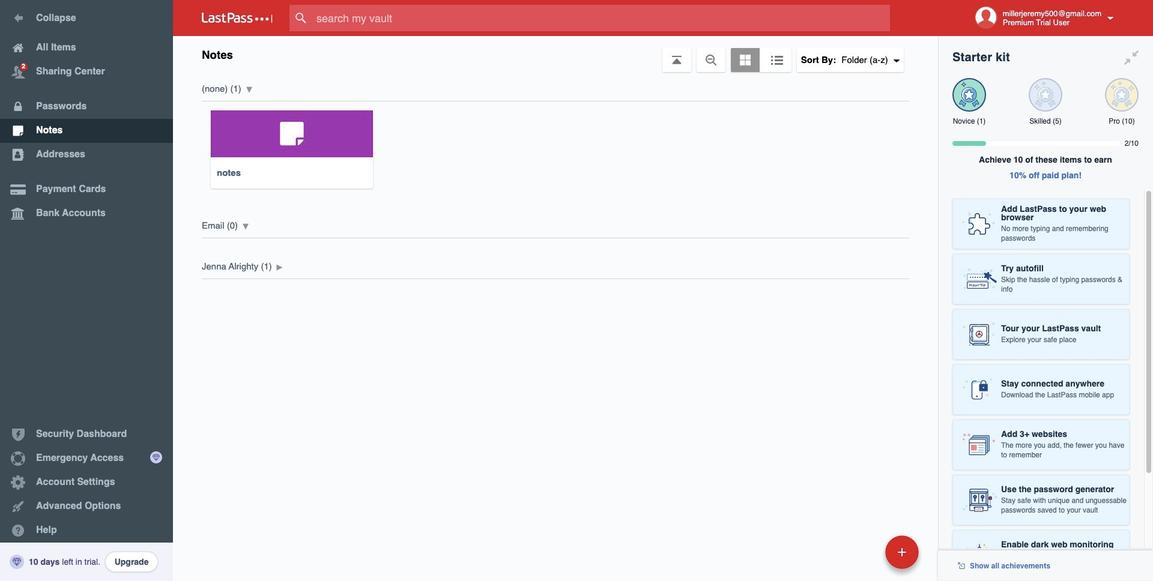 Task type: vqa. For each thing, say whether or not it's contained in the screenshot.
new item navigation
yes



Task type: locate. For each thing, give the bounding box(es) containing it.
vault options navigation
[[173, 36, 938, 72]]

new item element
[[803, 535, 923, 569]]

main navigation navigation
[[0, 0, 173, 581]]

lastpass image
[[202, 13, 273, 23]]



Task type: describe. For each thing, give the bounding box(es) containing it.
search my vault text field
[[289, 5, 913, 31]]

new item navigation
[[803, 532, 926, 581]]

Search search field
[[289, 5, 913, 31]]



